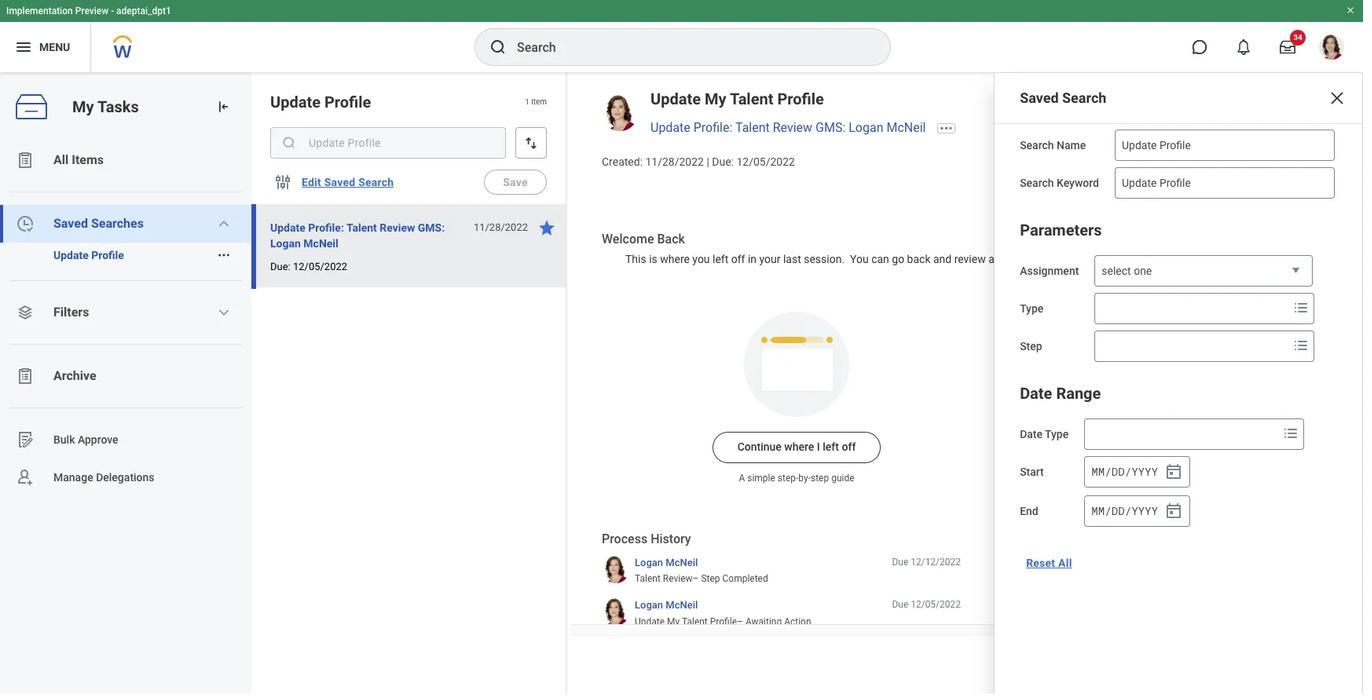 Task type: vqa. For each thing, say whether or not it's contained in the screenshot.
Change Selection IMAGE
no



Task type: describe. For each thing, give the bounding box(es) containing it.
search keyword
[[1020, 177, 1099, 189]]

search inside button
[[358, 176, 394, 189]]

search image inside 'item list' element
[[281, 135, 297, 151]]

action
[[784, 616, 811, 627]]

clipboard image for archive
[[16, 367, 35, 386]]

my for update my talent profile – awaiting action
[[667, 616, 680, 627]]

by-
[[798, 473, 811, 484]]

type inside date range "group"
[[1045, 428, 1069, 441]]

logan mcneil button for review
[[635, 556, 698, 570]]

prompts image for type
[[1292, 299, 1311, 317]]

tasks
[[97, 97, 139, 116]]

0 vertical spatial update profile: talent review gms: logan mcneil
[[650, 121, 926, 135]]

date for date type
[[1020, 428, 1043, 441]]

edit for edit saved search
[[302, 176, 321, 189]]

manage delegations link
[[0, 459, 251, 497]]

editor
[[1150, 441, 1179, 453]]

type inside parameters group
[[1020, 302, 1044, 315]]

rename image
[[16, 431, 35, 449]]

archive
[[53, 368, 96, 383]]

mm / dd / yyyy for start
[[1091, 464, 1158, 479]]

created:
[[602, 155, 643, 168]]

update up created: 11/28/2022 | due: 12/05/2022
[[650, 121, 690, 135]]

calendar image
[[1164, 502, 1183, 521]]

welcome
[[602, 231, 654, 246]]

date range
[[1020, 384, 1101, 403]]

history
[[651, 532, 691, 547]]

0 vertical spatial gms:
[[815, 121, 846, 135]]

created: 11/28/2022 | due: 12/05/2022
[[602, 155, 795, 168]]

go to summary editor
[[1071, 441, 1179, 453]]

update my talent profile – awaiting action
[[635, 616, 811, 627]]

update profile inside 'item list' element
[[270, 93, 371, 112]]

due 12/05/2022
[[892, 600, 961, 611]]

you
[[692, 253, 710, 265]]

update right transformation import icon
[[270, 93, 321, 112]]

user plus image
[[16, 468, 35, 487]]

update profile: talent review gms: logan mcneil button
[[270, 218, 465, 253]]

step inside parameters group
[[1020, 340, 1042, 353]]

11/28/2022 inside 'item list' element
[[474, 222, 528, 233]]

update profile button
[[0, 243, 211, 268]]

due for due 12/12/2022
[[892, 557, 908, 568]]

one inside select one popup button
[[1134, 265, 1152, 277]]

profile: inside update profile: talent review gms: logan mcneil
[[308, 222, 344, 234]]

0 vertical spatial 12/05/2022
[[736, 155, 795, 168]]

/ down everything
[[1105, 503, 1111, 518]]

dd for start
[[1112, 464, 1125, 479]]

talent down process history
[[635, 574, 661, 585]]

continue where i left off
[[737, 441, 856, 453]]

due 12/12/2022
[[892, 557, 961, 568]]

end group
[[1084, 496, 1190, 527]]

assignment
[[1020, 265, 1079, 277]]

process history
[[602, 532, 691, 547]]

range
[[1056, 384, 1101, 403]]

12/05/2022 for due: 12/05/2022
[[293, 261, 347, 273]]

update inside button
[[270, 222, 305, 234]]

update profile: talent review gms: logan mcneil inside button
[[270, 222, 445, 250]]

mcneil inside update profile: talent review gms: logan mcneil
[[303, 237, 338, 250]]

i
[[817, 441, 820, 453]]

edit for edit everything on one page
[[1067, 473, 1083, 484]]

talent review – step completed
[[635, 574, 768, 585]]

search down search name
[[1020, 177, 1054, 189]]

saved search dialog
[[994, 72, 1363, 694]]

0 vertical spatial due:
[[712, 155, 734, 168]]

start
[[1020, 466, 1044, 478]]

clock check image
[[16, 214, 35, 233]]

profile logan mcneil element
[[1310, 30, 1354, 64]]

edit everything on one page
[[1067, 473, 1183, 484]]

saved search
[[1020, 90, 1106, 106]]

completed
[[722, 574, 768, 585]]

bulk approve link
[[0, 421, 251, 459]]

can go
[[871, 253, 904, 265]]

update inside process history region
[[635, 616, 665, 627]]

reset
[[1026, 557, 1055, 570]]

delegations
[[96, 471, 154, 484]]

item
[[531, 98, 547, 106]]

update right employee's photo (logan mcneil)
[[650, 90, 701, 108]]

reset all
[[1026, 557, 1072, 570]]

on
[[1131, 473, 1142, 484]]

all inside button
[[53, 152, 69, 167]]

review inside button
[[380, 222, 415, 234]]

implementation
[[6, 5, 73, 16]]

logan inside button
[[270, 237, 301, 250]]

back
[[657, 231, 685, 246]]

12/12/2022
[[911, 557, 961, 568]]

saved searches
[[53, 216, 144, 231]]

archive button
[[0, 357, 251, 395]]

select one button
[[1095, 255, 1313, 288]]

update profile: talent review gms: logan mcneil link
[[650, 121, 926, 135]]

parameters
[[1020, 221, 1102, 240]]

edit saved search
[[302, 176, 394, 189]]

select one
[[1102, 265, 1152, 277]]

prompts image
[[1282, 424, 1300, 443]]

logan mcneil for my
[[635, 600, 698, 611]]

select
[[1102, 265, 1131, 277]]

and review
[[933, 253, 986, 265]]

simple
[[747, 473, 775, 484]]

transformation import image
[[215, 99, 231, 115]]

clipboard image for all items
[[16, 151, 35, 170]]

-
[[111, 5, 114, 16]]

reset all button
[[1020, 548, 1078, 579]]

search up name
[[1062, 90, 1106, 106]]

awaiting
[[745, 616, 782, 627]]

list containing all items
[[0, 141, 251, 497]]

searches
[[91, 216, 144, 231]]

my tasks
[[72, 97, 139, 116]]

name
[[1057, 139, 1086, 152]]

all items button
[[0, 141, 251, 179]]

approve
[[78, 433, 118, 446]]

everything
[[1086, 473, 1129, 484]]

adeptai_dpt1
[[116, 5, 171, 16]]

calendar image
[[1164, 463, 1183, 482]]

implementation preview -   adeptai_dpt1 banner
[[0, 0, 1363, 72]]

keyword
[[1057, 177, 1099, 189]]

saved for saved searches
[[53, 216, 88, 231]]

in
[[748, 253, 757, 265]]

talent inside button
[[346, 222, 377, 234]]

chevron down image
[[218, 218, 230, 230]]

start group
[[1084, 456, 1190, 488]]

where inside "welcome back this is where you left off in your last session.  you can go back and review any other section/information that previously updated."
[[660, 253, 690, 265]]

all items
[[53, 152, 104, 167]]

step
[[811, 473, 829, 484]]

back
[[907, 253, 931, 265]]

star image
[[537, 218, 556, 237]]

saved searches button
[[0, 205, 251, 243]]

where inside 'button'
[[784, 441, 814, 453]]

guide
[[831, 473, 854, 484]]

edit saved search button
[[295, 167, 400, 198]]



Task type: locate. For each thing, give the bounding box(es) containing it.
due: inside 'item list' element
[[270, 261, 290, 273]]

0 vertical spatial prompts image
[[1292, 299, 1311, 317]]

1 horizontal spatial 12/05/2022
[[736, 155, 795, 168]]

bulk approve
[[53, 433, 118, 446]]

dd down edit everything on one page
[[1112, 503, 1125, 518]]

all
[[53, 152, 69, 167], [1058, 557, 1072, 570]]

continue
[[737, 441, 782, 453]]

step inside process history region
[[701, 574, 720, 585]]

update profile: talent review gms: logan mcneil down edit saved search button at the top of page
[[270, 222, 445, 250]]

due for due 12/05/2022
[[892, 600, 908, 611]]

0 vertical spatial date
[[1020, 384, 1052, 403]]

1 horizontal spatial gms:
[[815, 121, 846, 135]]

yyyy for end
[[1132, 503, 1158, 518]]

left inside continue where i left off 'button'
[[823, 441, 839, 453]]

1 vertical spatial left
[[823, 441, 839, 453]]

2 date from the top
[[1020, 428, 1043, 441]]

1 vertical spatial prompts image
[[1292, 336, 1311, 355]]

all right reset at the right of the page
[[1058, 557, 1072, 570]]

1 mm from the top
[[1091, 464, 1105, 479]]

date up the start
[[1020, 428, 1043, 441]]

11/28/2022 left star icon
[[474, 222, 528, 233]]

11/28/2022 left |
[[645, 155, 704, 168]]

0 horizontal spatial my
[[72, 97, 94, 116]]

type down assignment
[[1020, 302, 1044, 315]]

preview
[[75, 5, 109, 16]]

/ down go to summary editor 'button'
[[1125, 464, 1131, 479]]

logan mcneil button for my
[[635, 599, 698, 612]]

0 vertical spatial 11/28/2022
[[645, 155, 704, 168]]

1 vertical spatial date
[[1020, 428, 1043, 441]]

11/28/2022
[[645, 155, 704, 168], [474, 222, 528, 233]]

1 vertical spatial –
[[737, 616, 743, 627]]

due
[[892, 557, 908, 568], [892, 600, 908, 611]]

off left in
[[731, 253, 745, 265]]

1 horizontal spatial due:
[[712, 155, 734, 168]]

– left the awaiting
[[737, 616, 743, 627]]

update profile
[[270, 93, 371, 112], [53, 249, 124, 262]]

Search Keyword text field
[[1115, 167, 1335, 199]]

saved for saved search
[[1020, 90, 1059, 106]]

0 vertical spatial left
[[713, 253, 729, 265]]

my tasks element
[[0, 72, 251, 694]]

update inside button
[[53, 249, 89, 262]]

1 vertical spatial mm / dd / yyyy
[[1091, 503, 1158, 518]]

go
[[1071, 441, 1085, 453]]

this
[[625, 253, 646, 265]]

0 horizontal spatial review
[[380, 222, 415, 234]]

one right on
[[1144, 473, 1160, 484]]

logan mcneil down history
[[635, 557, 698, 569]]

1 yyyy from the top
[[1132, 464, 1158, 479]]

date for date range
[[1020, 384, 1052, 403]]

1 horizontal spatial step
[[1020, 340, 1042, 353]]

1 vertical spatial gms:
[[418, 222, 445, 234]]

logan mcneil button
[[635, 556, 698, 570], [635, 599, 698, 612]]

1 vertical spatial due:
[[270, 261, 290, 273]]

clipboard image left all items
[[16, 151, 35, 170]]

0 vertical spatial profile:
[[693, 121, 732, 135]]

dd
[[1112, 464, 1125, 479], [1112, 503, 1125, 518]]

my for update my talent profile
[[705, 90, 726, 108]]

12/05/2022 down update profile: talent review gms: logan mcneil link
[[736, 155, 795, 168]]

all left items at the top left of the page
[[53, 152, 69, 167]]

mm down everything
[[1091, 503, 1105, 518]]

saved right clock check icon
[[53, 216, 88, 231]]

mm for end
[[1091, 503, 1105, 518]]

1 horizontal spatial profile:
[[693, 121, 732, 135]]

saved inside saved search dialog
[[1020, 90, 1059, 106]]

search image inside implementation preview -   adeptai_dpt1 banner
[[489, 38, 508, 57]]

my up |
[[705, 90, 726, 108]]

1 horizontal spatial –
[[737, 616, 743, 627]]

process history region
[[602, 531, 961, 634]]

date up the date type
[[1020, 384, 1052, 403]]

summary
[[1100, 441, 1147, 453]]

mm inside the end group
[[1091, 503, 1105, 518]]

0 horizontal spatial 11/28/2022
[[474, 222, 528, 233]]

Type field
[[1095, 295, 1289, 323]]

1 horizontal spatial where
[[784, 441, 814, 453]]

profile inside button
[[91, 249, 124, 262]]

gms:
[[815, 121, 846, 135], [418, 222, 445, 234]]

step left completed
[[701, 574, 720, 585]]

2 horizontal spatial review
[[773, 121, 812, 135]]

1 due from the top
[[892, 557, 908, 568]]

where down the back at the top of page
[[660, 253, 690, 265]]

my down "talent review – step completed"
[[667, 616, 680, 627]]

your
[[759, 253, 781, 265]]

mm / dd / yyyy down edit everything on one page
[[1091, 503, 1158, 518]]

clipboard image left archive
[[16, 367, 35, 386]]

2 horizontal spatial saved
[[1020, 90, 1059, 106]]

prompts image
[[1292, 299, 1311, 317], [1292, 336, 1311, 355]]

update up due: 12/05/2022
[[270, 222, 305, 234]]

yyyy left page
[[1132, 464, 1158, 479]]

/ down edit everything on one page
[[1125, 503, 1131, 518]]

2 horizontal spatial 12/05/2022
[[911, 600, 961, 611]]

1 horizontal spatial left
[[823, 441, 839, 453]]

search name
[[1020, 139, 1086, 152]]

step up the date range button
[[1020, 340, 1042, 353]]

due down due 12/12/2022
[[892, 600, 908, 611]]

1 logan mcneil button from the top
[[635, 556, 698, 570]]

last
[[783, 253, 801, 265]]

saved inside edit saved search button
[[324, 176, 355, 189]]

off right i
[[842, 441, 856, 453]]

yyyy left calendar image
[[1132, 503, 1158, 518]]

edit inside button
[[302, 176, 321, 189]]

update profile: talent review gms: logan mcneil
[[650, 121, 926, 135], [270, 222, 445, 250]]

process
[[602, 532, 647, 547]]

2 dd from the top
[[1112, 503, 1125, 518]]

update profile: talent review gms: logan mcneil down update my talent profile
[[650, 121, 926, 135]]

list
[[0, 141, 251, 497]]

logan mcneil button down history
[[635, 556, 698, 570]]

save
[[503, 176, 528, 189]]

date type
[[1020, 428, 1069, 441]]

Search Name text field
[[1115, 130, 1335, 161]]

0 horizontal spatial edit
[[302, 176, 321, 189]]

2 logan mcneil button from the top
[[635, 599, 698, 612]]

0 vertical spatial review
[[773, 121, 812, 135]]

0 vertical spatial edit
[[302, 176, 321, 189]]

1 vertical spatial clipboard image
[[16, 367, 35, 386]]

0 horizontal spatial left
[[713, 253, 729, 265]]

1 vertical spatial type
[[1045, 428, 1069, 441]]

/ down summary
[[1105, 464, 1111, 479]]

page
[[1162, 473, 1183, 484]]

left
[[713, 253, 729, 265], [823, 441, 839, 453]]

review down edit saved search
[[380, 222, 415, 234]]

dd inside start group
[[1112, 464, 1125, 479]]

items
[[72, 152, 104, 167]]

continue where i left off button
[[712, 432, 881, 464]]

0 vertical spatial due
[[892, 557, 908, 568]]

mm for start
[[1091, 464, 1105, 479]]

saved inside saved searches 'dropdown button'
[[53, 216, 88, 231]]

1
[[525, 98, 529, 106]]

12/05/2022 down update profile: talent review gms: logan mcneil button
[[293, 261, 347, 273]]

item list element
[[251, 72, 567, 694]]

type
[[1020, 302, 1044, 315], [1045, 428, 1069, 441]]

12/05/2022 inside process history region
[[911, 600, 961, 611]]

1 clipboard image from the top
[[16, 151, 35, 170]]

1 horizontal spatial 11/28/2022
[[645, 155, 704, 168]]

updated.
[[1211, 253, 1254, 265]]

0 vertical spatial where
[[660, 253, 690, 265]]

profile: up due: 12/05/2022
[[308, 222, 344, 234]]

dd inside the end group
[[1112, 503, 1125, 518]]

0 horizontal spatial profile:
[[308, 222, 344, 234]]

logan mcneil
[[635, 557, 698, 569], [635, 600, 698, 611]]

mm down to
[[1091, 464, 1105, 479]]

yyyy
[[1132, 464, 1158, 479], [1132, 503, 1158, 518]]

end
[[1020, 505, 1038, 518]]

update my talent profile
[[650, 90, 824, 108]]

yyyy for start
[[1132, 464, 1158, 479]]

mm
[[1091, 464, 1105, 479], [1091, 503, 1105, 518]]

talent down edit saved search button at the top of page
[[346, 222, 377, 234]]

Date Type field
[[1085, 420, 1278, 449]]

|
[[707, 155, 709, 168]]

saved
[[1020, 90, 1059, 106], [324, 176, 355, 189], [53, 216, 88, 231]]

2 vertical spatial 12/05/2022
[[911, 600, 961, 611]]

0 vertical spatial dd
[[1112, 464, 1125, 479]]

1 vertical spatial profile:
[[308, 222, 344, 234]]

2 mm / dd / yyyy from the top
[[1091, 503, 1158, 518]]

0 vertical spatial off
[[731, 253, 745, 265]]

1 logan mcneil from the top
[[635, 557, 698, 569]]

0 horizontal spatial type
[[1020, 302, 1044, 315]]

1 vertical spatial saved
[[324, 176, 355, 189]]

review inside process history region
[[663, 574, 693, 585]]

0 vertical spatial one
[[1134, 265, 1152, 277]]

review down update my talent profile
[[773, 121, 812, 135]]

1 horizontal spatial all
[[1058, 557, 1072, 570]]

1 prompts image from the top
[[1292, 299, 1311, 317]]

is
[[649, 253, 657, 265]]

0 horizontal spatial where
[[660, 253, 690, 265]]

one
[[1134, 265, 1152, 277], [1144, 473, 1160, 484]]

dd for end
[[1112, 503, 1125, 518]]

profile inside 'item list' element
[[324, 93, 371, 112]]

talent down "talent review – step completed"
[[682, 616, 708, 627]]

12/05/2022 down 12/12/2022
[[911, 600, 961, 611]]

edit
[[302, 176, 321, 189], [1067, 473, 1083, 484]]

where
[[660, 253, 690, 265], [784, 441, 814, 453]]

due: 12/05/2022
[[270, 261, 347, 273]]

mm / dd / yyyy down go to summary editor 'button'
[[1091, 464, 1158, 479]]

0 horizontal spatial all
[[53, 152, 69, 167]]

0 vertical spatial logan mcneil
[[635, 557, 698, 569]]

inbox large image
[[1280, 39, 1295, 55]]

employee's photo (logan mcneil) image
[[602, 95, 638, 132]]

dd left on
[[1112, 464, 1125, 479]]

1 vertical spatial one
[[1144, 473, 1160, 484]]

search left name
[[1020, 139, 1054, 152]]

1 vertical spatial logan mcneil
[[635, 600, 698, 611]]

talent down update my talent profile
[[735, 121, 770, 135]]

gms: inside button
[[418, 222, 445, 234]]

12/05/2022 inside 'item list' element
[[293, 261, 347, 273]]

date range group
[[1020, 381, 1337, 529]]

1 vertical spatial dd
[[1112, 503, 1125, 518]]

2 vertical spatial review
[[663, 574, 693, 585]]

0 vertical spatial mm / dd / yyyy
[[1091, 464, 1158, 479]]

logan
[[849, 121, 883, 135], [270, 237, 301, 250], [635, 557, 663, 569], [635, 600, 663, 611]]

0 horizontal spatial saved
[[53, 216, 88, 231]]

x image
[[1328, 89, 1347, 108]]

manage
[[53, 471, 93, 484]]

mm / dd / yyyy for end
[[1091, 503, 1158, 518]]

0 vertical spatial yyyy
[[1132, 464, 1158, 479]]

session.
[[804, 253, 845, 265]]

1 vertical spatial step
[[701, 574, 720, 585]]

update down saved searches
[[53, 249, 89, 262]]

yyyy inside start group
[[1132, 464, 1158, 479]]

1 item
[[525, 98, 547, 106]]

1 vertical spatial update profile: talent review gms: logan mcneil
[[270, 222, 445, 250]]

1 vertical spatial review
[[380, 222, 415, 234]]

1 vertical spatial 12/05/2022
[[293, 261, 347, 273]]

1 horizontal spatial my
[[667, 616, 680, 627]]

Step field
[[1095, 332, 1289, 361]]

edit right "configure" icon
[[302, 176, 321, 189]]

prompts image for step
[[1292, 336, 1311, 355]]

0 vertical spatial clipboard image
[[16, 151, 35, 170]]

where left i
[[784, 441, 814, 453]]

step-
[[778, 473, 798, 484]]

0 horizontal spatial off
[[731, 253, 745, 265]]

bulk
[[53, 433, 75, 446]]

due:
[[712, 155, 734, 168], [270, 261, 290, 273]]

2 vertical spatial saved
[[53, 216, 88, 231]]

logan mcneil for review
[[635, 557, 698, 569]]

any
[[988, 253, 1006, 265]]

0 horizontal spatial gms:
[[418, 222, 445, 234]]

1 vertical spatial update profile
[[53, 249, 124, 262]]

0 vertical spatial type
[[1020, 302, 1044, 315]]

1 date from the top
[[1020, 384, 1052, 403]]

2 yyyy from the top
[[1132, 503, 1158, 518]]

logan mcneil button down "talent review – step completed"
[[635, 599, 698, 612]]

parameters button
[[1020, 221, 1102, 240]]

type down the date range button
[[1045, 428, 1069, 441]]

0 horizontal spatial update profile
[[53, 249, 124, 262]]

profile: up |
[[693, 121, 732, 135]]

clipboard image
[[16, 151, 35, 170], [16, 367, 35, 386]]

clipboard image inside all items button
[[16, 151, 35, 170]]

1 vertical spatial off
[[842, 441, 856, 453]]

date
[[1020, 384, 1052, 403], [1020, 428, 1043, 441]]

1 vertical spatial edit
[[1067, 473, 1083, 484]]

1 vertical spatial search image
[[281, 135, 297, 151]]

manage delegations
[[53, 471, 154, 484]]

save button
[[484, 170, 547, 195]]

2 clipboard image from the top
[[16, 367, 35, 386]]

2 horizontal spatial my
[[705, 90, 726, 108]]

a
[[739, 473, 745, 484]]

1 horizontal spatial review
[[663, 574, 693, 585]]

update profile inside button
[[53, 249, 124, 262]]

0 horizontal spatial step
[[701, 574, 720, 585]]

12/05/2022 for due 12/05/2022
[[911, 600, 961, 611]]

saved up search name
[[1020, 90, 1059, 106]]

update down "talent review – step completed"
[[635, 616, 665, 627]]

2 logan mcneil from the top
[[635, 600, 698, 611]]

mm / dd / yyyy inside start group
[[1091, 464, 1158, 479]]

notifications large image
[[1236, 39, 1251, 55]]

yyyy inside the end group
[[1132, 503, 1158, 518]]

2 mm from the top
[[1091, 503, 1105, 518]]

update
[[650, 90, 701, 108], [270, 93, 321, 112], [650, 121, 690, 135], [270, 222, 305, 234], [53, 249, 89, 262], [635, 616, 665, 627]]

parameters group
[[1020, 218, 1337, 362]]

0 vertical spatial all
[[53, 152, 69, 167]]

0 horizontal spatial –
[[693, 574, 699, 585]]

clipboard image inside the 'archive' button
[[16, 367, 35, 386]]

edit down go at the bottom of page
[[1067, 473, 1083, 484]]

left right i
[[823, 441, 839, 453]]

mm / dd / yyyy inside the end group
[[1091, 503, 1158, 518]]

12/05/2022
[[736, 155, 795, 168], [293, 261, 347, 273], [911, 600, 961, 611]]

0 vertical spatial logan mcneil button
[[635, 556, 698, 570]]

2 prompts image from the top
[[1292, 336, 1311, 355]]

logan mcneil down "talent review – step completed"
[[635, 600, 698, 611]]

1 horizontal spatial update profile: talent review gms: logan mcneil
[[650, 121, 926, 135]]

1 horizontal spatial off
[[842, 441, 856, 453]]

profile inside process history region
[[710, 616, 737, 627]]

0 vertical spatial –
[[693, 574, 699, 585]]

2 due from the top
[[892, 600, 908, 611]]

all inside button
[[1058, 557, 1072, 570]]

configure image
[[273, 173, 292, 192]]

my left tasks
[[72, 97, 94, 116]]

saved right "configure" icon
[[324, 176, 355, 189]]

–
[[693, 574, 699, 585], [737, 616, 743, 627]]

search up update profile: talent review gms: logan mcneil button
[[358, 176, 394, 189]]

search image
[[489, 38, 508, 57], [281, 135, 297, 151]]

0 horizontal spatial due:
[[270, 261, 290, 273]]

1 horizontal spatial saved
[[324, 176, 355, 189]]

that previously
[[1136, 253, 1208, 265]]

go to summary editor button
[[1046, 432, 1204, 464]]

off inside "welcome back this is where you left off in your last session.  you can go back and review any other section/information that previously updated."
[[731, 253, 745, 265]]

left inside "welcome back this is where you left off in your last session.  you can go back and review any other section/information that previously updated."
[[713, 253, 729, 265]]

0 horizontal spatial update profile: talent review gms: logan mcneil
[[270, 222, 445, 250]]

my inside process history region
[[667, 616, 680, 627]]

close environment banner image
[[1346, 5, 1355, 15]]

0 horizontal spatial search image
[[281, 135, 297, 151]]

1 vertical spatial logan mcneil button
[[635, 599, 698, 612]]

off
[[731, 253, 745, 265], [842, 441, 856, 453]]

1 vertical spatial mm
[[1091, 503, 1105, 518]]

review
[[773, 121, 812, 135], [380, 222, 415, 234], [663, 574, 693, 585]]

due left 12/12/2022
[[892, 557, 908, 568]]

0 vertical spatial search image
[[489, 38, 508, 57]]

1 horizontal spatial update profile
[[270, 93, 371, 112]]

one right select
[[1134, 265, 1152, 277]]

1 mm / dd / yyyy from the top
[[1091, 464, 1158, 479]]

1 vertical spatial all
[[1058, 557, 1072, 570]]

0 vertical spatial step
[[1020, 340, 1042, 353]]

/
[[1105, 464, 1111, 479], [1125, 464, 1131, 479], [1105, 503, 1111, 518], [1125, 503, 1131, 518]]

0 vertical spatial update profile
[[270, 93, 371, 112]]

talent up update profile: talent review gms: logan mcneil link
[[730, 90, 773, 108]]

1 horizontal spatial edit
[[1067, 473, 1083, 484]]

mm inside start group
[[1091, 464, 1105, 479]]

0 vertical spatial saved
[[1020, 90, 1059, 106]]

left right you
[[713, 253, 729, 265]]

date range button
[[1020, 384, 1101, 403]]

0 horizontal spatial 12/05/2022
[[293, 261, 347, 273]]

1 vertical spatial 11/28/2022
[[474, 222, 528, 233]]

0 vertical spatial mm
[[1091, 464, 1105, 479]]

1 dd from the top
[[1112, 464, 1125, 479]]

– left completed
[[693, 574, 699, 585]]

1 vertical spatial due
[[892, 600, 908, 611]]

section/information
[[1037, 253, 1134, 265]]

1 horizontal spatial type
[[1045, 428, 1069, 441]]

review down history
[[663, 574, 693, 585]]

off inside continue where i left off 'button'
[[842, 441, 856, 453]]



